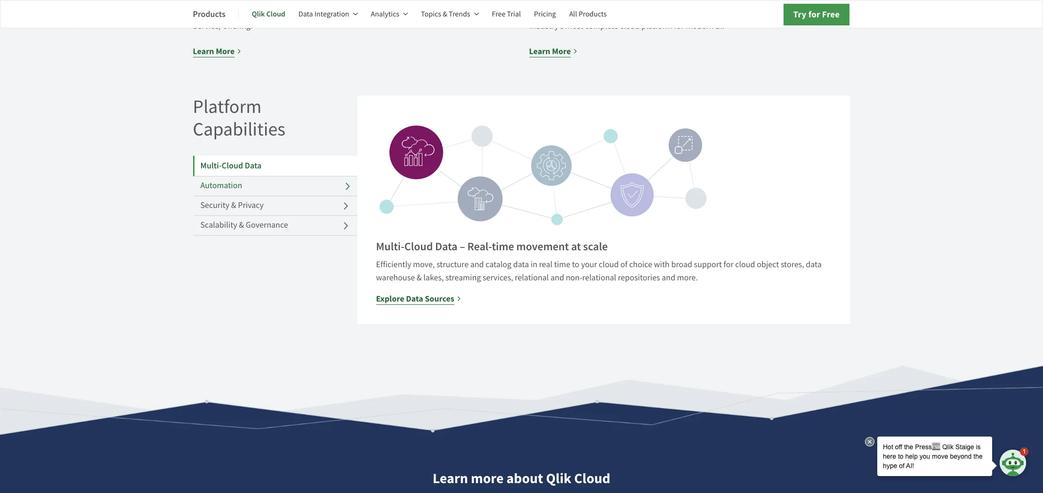 Task type: describe. For each thing, give the bounding box(es) containing it.
choice
[[630, 260, 653, 271]]

structure
[[437, 260, 469, 271]]

lakes,
[[424, 273, 444, 284]]

data left – on the left
[[435, 240, 458, 255]]

of
[[621, 260, 628, 271]]

1 learn more link from the left
[[193, 45, 242, 58]]

movement
[[517, 240, 569, 255]]

data integration
[[299, 9, 349, 19]]

1 horizontal spatial free
[[823, 8, 841, 20]]

learn for 2nd the "learn more" 'link'
[[529, 46, 551, 57]]

pricing link
[[534, 3, 556, 25]]

learn more for 2nd the "learn more" 'link'
[[529, 46, 571, 57]]

your
[[582, 260, 598, 271]]

cloud for multi-cloud data – real-time movement at scale
[[405, 240, 433, 255]]

data integration link
[[299, 3, 358, 25]]

multi-cloud data
[[201, 160, 262, 172]]

privacy
[[238, 200, 264, 211]]

& for topics
[[443, 9, 448, 19]]

1 horizontal spatial and
[[551, 273, 565, 284]]

sources
[[425, 294, 455, 305]]

free trial link
[[492, 3, 521, 25]]

capabilities
[[193, 118, 286, 142]]

time inside efficiently move, structure and catalog data in real time to your cloud of choice with broad support for cloud object stores, data warehouse & lakes, streaming services, relational and non-relational repositories and more.
[[555, 260, 571, 271]]

efficiently move, structure and catalog data in real time to your cloud of choice with broad support for cloud object stores, data warehouse & lakes, streaming services, relational and non-relational repositories and more.
[[376, 260, 822, 284]]

topics & trends
[[421, 9, 471, 19]]

object
[[757, 260, 780, 271]]

cloud for multi-cloud data
[[222, 160, 243, 172]]

free inside products menu bar
[[492, 9, 506, 19]]

explore data sources
[[376, 294, 455, 305]]

2 cloud from the left
[[736, 260, 756, 271]]

scalability & governance link
[[193, 216, 357, 236]]

broad
[[672, 260, 693, 271]]

support
[[694, 260, 722, 271]]

security
[[201, 200, 230, 211]]

1 cloud from the left
[[599, 260, 619, 271]]

1 more from the left
[[216, 46, 235, 57]]

1 horizontal spatial learn
[[433, 470, 468, 489]]

security & privacy link
[[193, 196, 357, 216]]

cloud for qlik cloud
[[267, 9, 286, 19]]

streaming
[[446, 273, 481, 284]]

catalog
[[486, 260, 512, 271]]

topics & trends link
[[421, 3, 479, 25]]

topics
[[421, 9, 442, 19]]

trends
[[449, 9, 471, 19]]

qlik inside 'link'
[[252, 9, 265, 19]]

more.
[[678, 273, 698, 284]]

for inside efficiently move, structure and catalog data in real time to your cloud of choice with broad support for cloud object stores, data warehouse & lakes, streaming services, relational and non-relational repositories and more.
[[724, 260, 734, 271]]

integration
[[315, 9, 349, 19]]

explore
[[376, 294, 405, 305]]

multi- for multi-cloud data – real-time movement at scale
[[376, 240, 405, 255]]

0 horizontal spatial time
[[492, 240, 515, 255]]

stores,
[[781, 260, 805, 271]]

0 horizontal spatial and
[[471, 260, 484, 271]]

try
[[794, 8, 807, 20]]

non-
[[566, 273, 583, 284]]

learn for 1st the "learn more" 'link' from left
[[193, 46, 214, 57]]

more
[[471, 470, 504, 489]]

at
[[572, 240, 581, 255]]

with
[[654, 260, 670, 271]]

2 horizontal spatial and
[[662, 273, 676, 284]]

services,
[[483, 273, 514, 284]]



Task type: locate. For each thing, give the bounding box(es) containing it.
data left in
[[514, 260, 529, 271]]

1 horizontal spatial time
[[555, 260, 571, 271]]

cloud inside tab list
[[222, 160, 243, 172]]

1 horizontal spatial cloud
[[736, 260, 756, 271]]

qlik cloud
[[252, 9, 286, 19]]

–
[[460, 240, 466, 255]]

& down privacy
[[239, 220, 244, 231]]

learn more for 1st the "learn more" 'link' from left
[[193, 46, 235, 57]]

platform
[[193, 95, 262, 119]]

0 horizontal spatial multi-
[[201, 160, 222, 172]]

learn
[[193, 46, 214, 57], [529, 46, 551, 57], [433, 470, 468, 489]]

security & privacy
[[201, 200, 264, 211]]

scalability
[[201, 220, 237, 231]]

multi-cloud data tab list
[[193, 141, 357, 236]]

1 data from the left
[[514, 260, 529, 271]]

relational down in
[[515, 273, 549, 284]]

all products link
[[570, 3, 607, 25]]

real
[[540, 260, 553, 271]]

time left to
[[555, 260, 571, 271]]

multi- for multi-cloud data
[[201, 160, 222, 172]]

multi- inside multi-cloud data link
[[201, 160, 222, 172]]

& left privacy
[[231, 200, 236, 211]]

data up automation "link"
[[245, 160, 262, 172]]

1 horizontal spatial learn more
[[529, 46, 571, 57]]

automation
[[201, 180, 242, 191]]

0 horizontal spatial free
[[492, 9, 506, 19]]

products menu bar
[[193, 3, 620, 25]]

for
[[809, 8, 821, 20], [724, 260, 734, 271]]

to
[[572, 260, 580, 271]]

0 vertical spatial multi-
[[201, 160, 222, 172]]

2 horizontal spatial learn
[[529, 46, 551, 57]]

relational down your
[[583, 273, 617, 284]]

2 learn more link from the left
[[529, 45, 578, 58]]

warehouse
[[376, 273, 415, 284]]

efficiently
[[376, 260, 412, 271]]

0 horizontal spatial data
[[514, 260, 529, 271]]

products
[[193, 8, 226, 20], [579, 9, 607, 19]]

pricing
[[534, 9, 556, 19]]

1 horizontal spatial products
[[579, 9, 607, 19]]

in
[[531, 260, 538, 271]]

0 horizontal spatial more
[[216, 46, 235, 57]]

cloud
[[599, 260, 619, 271], [736, 260, 756, 271]]

multi-cloud data link
[[193, 156, 357, 177]]

about
[[507, 470, 544, 489]]

& down the move,
[[417, 273, 422, 284]]

qlik cloud link
[[252, 3, 286, 25]]

multi-
[[201, 160, 222, 172], [376, 240, 405, 255]]

products inside the all products 'link'
[[579, 9, 607, 19]]

1 horizontal spatial relational
[[583, 273, 617, 284]]

0 horizontal spatial learn
[[193, 46, 214, 57]]

0 vertical spatial qlik
[[252, 9, 265, 19]]

cloud inside 'link'
[[267, 9, 286, 19]]

1 horizontal spatial learn more link
[[529, 45, 578, 58]]

more
[[216, 46, 235, 57], [552, 46, 571, 57]]

qlik
[[252, 9, 265, 19], [546, 470, 572, 489]]

2 learn more from the left
[[529, 46, 571, 57]]

cloud
[[267, 9, 286, 19], [222, 160, 243, 172], [405, 240, 433, 255], [575, 470, 611, 489]]

free
[[823, 8, 841, 20], [492, 9, 506, 19]]

1 horizontal spatial data
[[807, 260, 822, 271]]

governance
[[246, 220, 288, 231]]

0 horizontal spatial for
[[724, 260, 734, 271]]

platform capabilities
[[193, 95, 286, 142]]

move,
[[413, 260, 435, 271]]

real-
[[468, 240, 492, 255]]

free trial
[[492, 9, 521, 19]]

0 horizontal spatial products
[[193, 8, 226, 20]]

trial
[[507, 9, 521, 19]]

0 vertical spatial for
[[809, 8, 821, 20]]

and
[[471, 260, 484, 271], [551, 273, 565, 284], [662, 273, 676, 284]]

1 learn more from the left
[[193, 46, 235, 57]]

analytics
[[371, 9, 400, 19]]

time up catalog
[[492, 240, 515, 255]]

and down with on the bottom right of the page
[[662, 273, 676, 284]]

0 horizontal spatial relational
[[515, 273, 549, 284]]

0 horizontal spatial learn more link
[[193, 45, 242, 58]]

1 horizontal spatial multi-
[[376, 240, 405, 255]]

1 relational from the left
[[515, 273, 549, 284]]

automation link
[[193, 176, 357, 197]]

learn more
[[193, 46, 235, 57], [529, 46, 571, 57]]

& right topics on the left of page
[[443, 9, 448, 19]]

learn more about qlik cloud
[[433, 470, 611, 489]]

1 horizontal spatial more
[[552, 46, 571, 57]]

and down "real-"
[[471, 260, 484, 271]]

0 horizontal spatial learn more
[[193, 46, 235, 57]]

2 data from the left
[[807, 260, 822, 271]]

2 more from the left
[[552, 46, 571, 57]]

&
[[443, 9, 448, 19], [231, 200, 236, 211], [239, 220, 244, 231], [417, 273, 422, 284]]

data inside products menu bar
[[299, 9, 313, 19]]

1 horizontal spatial for
[[809, 8, 821, 20]]

learn more link
[[193, 45, 242, 58], [529, 45, 578, 58]]

data right explore
[[406, 294, 424, 305]]

all
[[570, 9, 578, 19]]

0 vertical spatial time
[[492, 240, 515, 255]]

& for security
[[231, 200, 236, 211]]

& for scalability
[[239, 220, 244, 231]]

time
[[492, 240, 515, 255], [555, 260, 571, 271]]

multi-cloud data – real-time movement at scale
[[376, 240, 608, 255]]

2 relational from the left
[[583, 273, 617, 284]]

scalability & governance
[[201, 220, 288, 231]]

all products
[[570, 9, 607, 19]]

1 vertical spatial multi-
[[376, 240, 405, 255]]

for right try
[[809, 8, 821, 20]]

data inside tab list
[[245, 160, 262, 172]]

repositories
[[618, 273, 661, 284]]

data
[[514, 260, 529, 271], [807, 260, 822, 271]]

free right try
[[823, 8, 841, 20]]

1 horizontal spatial qlik
[[546, 470, 572, 489]]

1 vertical spatial for
[[724, 260, 734, 271]]

for right support
[[724, 260, 734, 271]]

analytics link
[[371, 3, 408, 25]]

data right stores,
[[807, 260, 822, 271]]

1 vertical spatial time
[[555, 260, 571, 271]]

multi- up automation
[[201, 160, 222, 172]]

& inside efficiently move, structure and catalog data in real time to your cloud of choice with broad support for cloud object stores, data warehouse & lakes, streaming services, relational and non-relational repositories and more.
[[417, 273, 422, 284]]

try for free
[[794, 8, 841, 20]]

1 vertical spatial qlik
[[546, 470, 572, 489]]

and left non-
[[551, 273, 565, 284]]

relational
[[515, 273, 549, 284], [583, 273, 617, 284]]

multi- up efficiently
[[376, 240, 405, 255]]

explore data sources link
[[376, 293, 462, 306]]

data
[[299, 9, 313, 19], [245, 160, 262, 172], [435, 240, 458, 255], [406, 294, 424, 305]]

scale
[[584, 240, 608, 255]]

& inside products menu bar
[[443, 9, 448, 19]]

free left trial
[[492, 9, 506, 19]]

0 horizontal spatial qlik
[[252, 9, 265, 19]]

0 horizontal spatial cloud
[[599, 260, 619, 271]]

cloud left object
[[736, 260, 756, 271]]

data left integration
[[299, 9, 313, 19]]

cloud left of
[[599, 260, 619, 271]]

try for free link
[[784, 4, 850, 25]]



Task type: vqa. For each thing, say whether or not it's contained in the screenshot.
FREE TRIAL
yes



